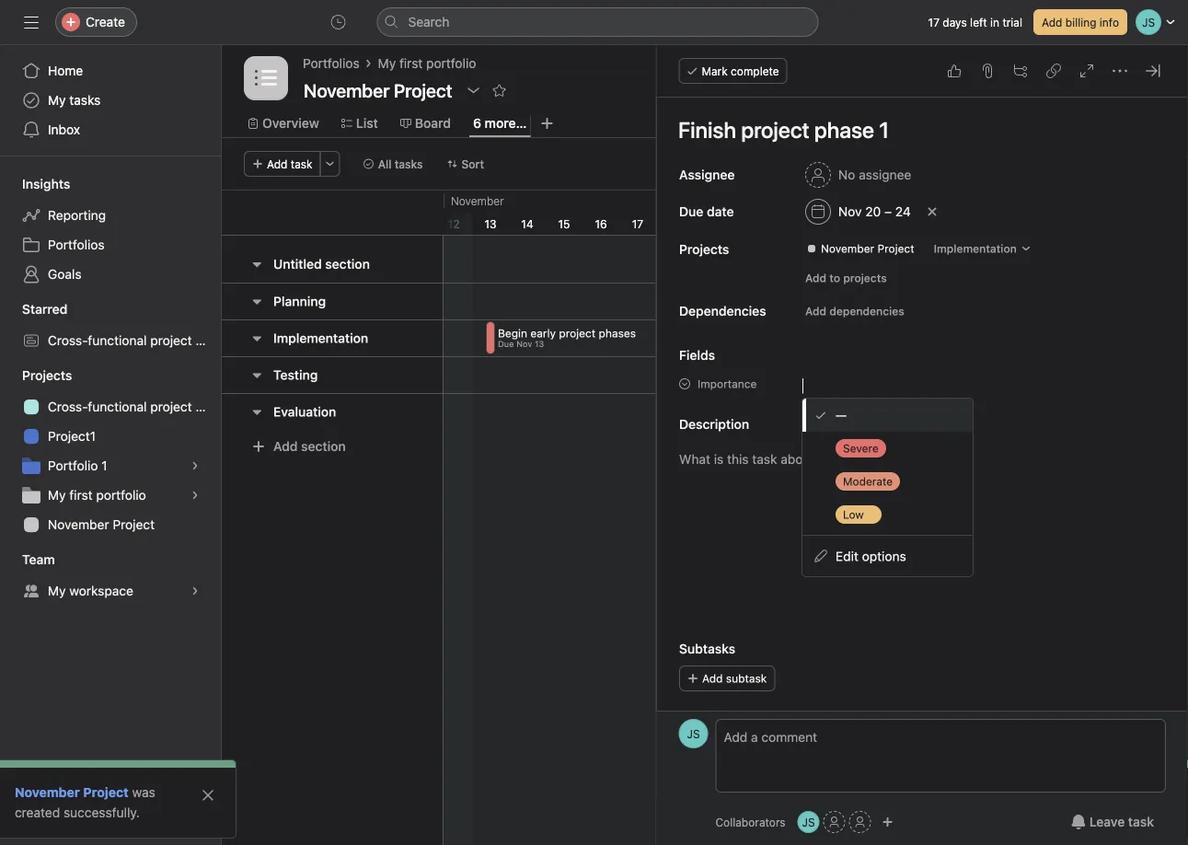 Task type: vqa. For each thing, say whether or not it's contained in the screenshot.
Project
yes



Task type: locate. For each thing, give the bounding box(es) containing it.
17 right 16
[[633, 217, 644, 230]]

nov left 20
[[839, 204, 862, 219]]

project inside the begin early project phases due nov 13
[[559, 327, 596, 340]]

tasks for my tasks
[[69, 93, 101, 108]]

task inside button
[[291, 157, 313, 170]]

add
[[1042, 16, 1063, 29], [267, 157, 288, 170], [805, 272, 827, 285], [805, 305, 827, 318], [274, 439, 298, 454], [702, 672, 723, 685]]

1 horizontal spatial implementation
[[934, 242, 1017, 255]]

testing button
[[274, 359, 318, 392]]

1 horizontal spatial task
[[1129, 815, 1155, 830]]

task left more actions image
[[291, 157, 313, 170]]

november project link up invite
[[15, 785, 129, 800]]

add down "overview" "link"
[[267, 157, 288, 170]]

1 horizontal spatial first
[[400, 56, 423, 71]]

0 vertical spatial plan
[[196, 333, 221, 348]]

plan inside projects element
[[196, 399, 221, 414]]

js down add subtask button
[[687, 728, 700, 740]]

nov inside the begin early project phases due nov 13
[[517, 339, 533, 349]]

1 vertical spatial plan
[[196, 399, 221, 414]]

my
[[378, 56, 396, 71], [48, 93, 66, 108], [48, 488, 66, 503], [48, 583, 66, 599]]

first down search
[[400, 56, 423, 71]]

project up teams element
[[113, 517, 155, 532]]

close details image
[[1147, 64, 1161, 78]]

november inside finish project phase 1 dialog
[[821, 242, 875, 255]]

my first portfolio down the 1
[[48, 488, 146, 503]]

1 vertical spatial first
[[69, 488, 93, 503]]

js button right 'collaborators'
[[798, 811, 820, 833]]

1 vertical spatial js
[[803, 816, 816, 829]]

15
[[559, 217, 571, 230]]

first down 'portfolio 1'
[[69, 488, 93, 503]]

add task button
[[244, 151, 321, 177]]

portfolios down history image
[[303, 56, 360, 71]]

project right early
[[559, 327, 596, 340]]

1 cross- from the top
[[48, 333, 88, 348]]

1 vertical spatial project
[[113, 517, 155, 532]]

js right 'collaborators'
[[803, 816, 816, 829]]

project up "successfully."
[[83, 785, 129, 800]]

2 cross-functional project plan from the top
[[48, 399, 221, 414]]

nov inside finish project phase 1 dialog
[[839, 204, 862, 219]]

0 horizontal spatial portfolios
[[48, 237, 105, 252]]

1 plan from the top
[[196, 333, 221, 348]]

0 vertical spatial portfolios link
[[303, 53, 360, 74]]

nov right due
[[517, 339, 533, 349]]

invite
[[52, 814, 85, 829]]

section right untitled
[[325, 256, 370, 272]]

functional down 'goals' link
[[88, 333, 147, 348]]

0 vertical spatial js button
[[679, 719, 709, 749]]

0 vertical spatial js
[[687, 728, 700, 740]]

first
[[400, 56, 423, 71], [69, 488, 93, 503]]

add billing info button
[[1034, 9, 1128, 35]]

Task Name text field
[[666, 109, 1167, 151]]

0 horizontal spatial my first portfolio
[[48, 488, 146, 503]]

tasks down home
[[69, 93, 101, 108]]

more actions image
[[325, 158, 336, 169]]

nov 20 – 24
[[839, 204, 911, 219]]

my first portfolio link down the 1
[[11, 481, 210, 510]]

due
[[498, 339, 514, 349]]

1 vertical spatial implementation
[[274, 331, 369, 346]]

untitled
[[274, 256, 322, 272]]

projects
[[679, 242, 729, 257], [22, 368, 72, 383]]

0 horizontal spatial portfolios link
[[11, 230, 210, 260]]

1 horizontal spatial js button
[[798, 811, 820, 833]]

1 horizontal spatial js
[[803, 816, 816, 829]]

1 cross-functional project plan from the top
[[48, 333, 221, 348]]

1 vertical spatial functional
[[88, 399, 147, 414]]

create button
[[55, 7, 137, 37]]

add tab image
[[540, 116, 555, 131]]

plan
[[196, 333, 221, 348], [196, 399, 221, 414]]

0 horizontal spatial projects
[[22, 368, 72, 383]]

my inside teams element
[[48, 583, 66, 599]]

task right leave
[[1129, 815, 1155, 830]]

0 horizontal spatial tasks
[[69, 93, 101, 108]]

1 horizontal spatial tasks
[[395, 157, 423, 170]]

collapse task list for the section planning image
[[250, 294, 264, 309]]

project inside dialog
[[878, 242, 915, 255]]

add inside add subtask button
[[702, 672, 723, 685]]

implementation down planning button
[[274, 331, 369, 346]]

tasks
[[69, 93, 101, 108], [395, 157, 423, 170]]

0 vertical spatial task
[[291, 157, 313, 170]]

1 vertical spatial 17
[[633, 217, 644, 230]]

close image
[[201, 788, 216, 803]]

tasks inside the global element
[[69, 93, 101, 108]]

november project link up 'projects'
[[799, 239, 922, 258]]

1 vertical spatial 13
[[535, 339, 544, 349]]

0 vertical spatial portfolios
[[303, 56, 360, 71]]

my for the left "my first portfolio" link
[[48, 488, 66, 503]]

6 more… button
[[473, 113, 527, 134]]

november project up 'projects'
[[821, 242, 915, 255]]

inbox link
[[11, 115, 210, 145]]

project
[[878, 242, 915, 255], [113, 517, 155, 532], [83, 785, 129, 800]]

mark complete
[[702, 64, 780, 77]]

—
[[804, 378, 813, 388]]

0 horizontal spatial first
[[69, 488, 93, 503]]

evaluation button
[[274, 396, 336, 429]]

None text field
[[299, 74, 457, 107], [803, 375, 817, 397], [299, 74, 457, 107], [803, 375, 817, 397]]

november inside projects element
[[48, 517, 109, 532]]

1 horizontal spatial my first portfolio link
[[378, 53, 476, 74]]

plan left collapse task list for the section implementation icon
[[196, 333, 221, 348]]

project up the see details, portfolio 1 "image"
[[150, 399, 192, 414]]

planning
[[274, 294, 326, 309]]

november up add to projects
[[821, 242, 875, 255]]

1 vertical spatial cross-functional project plan
[[48, 399, 221, 414]]

17
[[929, 16, 940, 29], [633, 217, 644, 230]]

task for leave task
[[1129, 815, 1155, 830]]

november up 12
[[451, 194, 504, 207]]

1 vertical spatial task
[[1129, 815, 1155, 830]]

project left collapse task list for the section implementation icon
[[150, 333, 192, 348]]

1 horizontal spatial portfolios
[[303, 56, 360, 71]]

0 horizontal spatial implementation
[[274, 331, 369, 346]]

0 vertical spatial november project link
[[799, 239, 922, 258]]

1 horizontal spatial my first portfolio
[[378, 56, 476, 71]]

cross- down starred
[[48, 333, 88, 348]]

attachments: add a file to this task, finish project phase 1 image
[[981, 64, 996, 78]]

early
[[531, 327, 556, 340]]

0 horizontal spatial portfolio
[[96, 488, 146, 503]]

0 vertical spatial implementation
[[934, 242, 1017, 255]]

17 for 17
[[633, 217, 644, 230]]

cross-functional project plan link up project1
[[11, 392, 221, 422]]

add to projects button
[[797, 265, 895, 291]]

0 horizontal spatial 13
[[485, 217, 497, 230]]

billing
[[1066, 16, 1097, 29]]

1 vertical spatial nov
[[517, 339, 533, 349]]

16
[[595, 217, 607, 230]]

add down the subtasks
[[702, 672, 723, 685]]

portfolios down reporting
[[48, 237, 105, 252]]

0 vertical spatial cross-
[[48, 333, 88, 348]]

my down team
[[48, 583, 66, 599]]

project down 24
[[878, 242, 915, 255]]

0 vertical spatial nov
[[839, 204, 862, 219]]

november up team
[[48, 517, 109, 532]]

trial
[[1003, 16, 1023, 29]]

task inside "button"
[[1129, 815, 1155, 830]]

js button down add subtask button
[[679, 719, 709, 749]]

home link
[[11, 56, 210, 86]]

portfolios link down reporting
[[11, 230, 210, 260]]

17 left days
[[929, 16, 940, 29]]

0 vertical spatial project
[[878, 242, 915, 255]]

2 cross- from the top
[[48, 399, 88, 414]]

add inside "add task" button
[[267, 157, 288, 170]]

my down portfolio
[[48, 488, 66, 503]]

portfolio down portfolio 1 link
[[96, 488, 146, 503]]

1 horizontal spatial portfolio
[[426, 56, 476, 71]]

13 inside the begin early project phases due nov 13
[[535, 339, 544, 349]]

portfolios link down history image
[[303, 53, 360, 74]]

js
[[687, 728, 700, 740], [803, 816, 816, 829]]

1 horizontal spatial nov
[[839, 204, 862, 219]]

add inside add billing info button
[[1042, 16, 1063, 29]]

1 vertical spatial november project
[[48, 517, 155, 532]]

clear due date image
[[927, 206, 938, 217]]

0 vertical spatial cross-functional project plan link
[[11, 326, 221, 355]]

0 horizontal spatial 17
[[633, 217, 644, 230]]

add left billing
[[1042, 16, 1063, 29]]

add for add section
[[274, 439, 298, 454]]

tasks right 'all'
[[395, 157, 423, 170]]

testing
[[274, 367, 318, 383]]

portfolio 1 link
[[11, 451, 210, 481]]

plan for cross-functional project plan link within the starred element
[[196, 333, 221, 348]]

functional up project1 link
[[88, 399, 147, 414]]

0 vertical spatial functional
[[88, 333, 147, 348]]

1 horizontal spatial 13
[[535, 339, 544, 349]]

see details, portfolio 1 image
[[190, 460, 201, 472]]

portfolio up show options icon
[[426, 56, 476, 71]]

2 functional from the top
[[88, 399, 147, 414]]

add left to in the top of the page
[[805, 272, 827, 285]]

portfolios inside portfolios link
[[48, 237, 105, 252]]

add section button
[[244, 430, 353, 463]]

1 vertical spatial my first portfolio link
[[11, 481, 210, 510]]

hide sidebar image
[[24, 15, 39, 29]]

main content
[[657, 98, 1189, 825]]

create
[[86, 14, 125, 29]]

add inside add section button
[[274, 439, 298, 454]]

dependencies
[[830, 305, 905, 318]]

plan left collapse task list for the section evaluation image
[[196, 399, 221, 414]]

1 horizontal spatial projects
[[679, 242, 729, 257]]

portfolios link
[[303, 53, 360, 74], [11, 230, 210, 260]]

1 vertical spatial portfolio
[[96, 488, 146, 503]]

home
[[48, 63, 83, 78]]

1 vertical spatial tasks
[[395, 157, 423, 170]]

projects element
[[0, 359, 221, 543]]

november project up teams element
[[48, 517, 155, 532]]

starred button
[[0, 300, 68, 319]]

2 plan from the top
[[196, 399, 221, 414]]

starred
[[22, 302, 68, 317]]

cross-functional project plan link inside starred element
[[11, 326, 221, 355]]

goals link
[[11, 260, 210, 289]]

1 vertical spatial portfolios link
[[11, 230, 210, 260]]

plan inside starred element
[[196, 333, 221, 348]]

evaluation
[[274, 404, 336, 419]]

implementation inside dropdown button
[[934, 242, 1017, 255]]

0 vertical spatial my first portfolio
[[378, 56, 476, 71]]

0 vertical spatial 17
[[929, 16, 940, 29]]

portfolio
[[426, 56, 476, 71], [96, 488, 146, 503]]

0 vertical spatial first
[[400, 56, 423, 71]]

reporting link
[[11, 201, 210, 230]]

board
[[415, 116, 451, 131]]

cross-functional project plan link down 'goals' link
[[11, 326, 221, 355]]

november project
[[821, 242, 915, 255], [48, 517, 155, 532], [15, 785, 129, 800]]

goals
[[48, 267, 82, 282]]

portfolios
[[303, 56, 360, 71], [48, 237, 105, 252]]

invite button
[[18, 805, 97, 838]]

1 vertical spatial projects
[[22, 368, 72, 383]]

0 vertical spatial my first portfolio link
[[378, 53, 476, 74]]

tasks inside "dropdown button"
[[395, 157, 423, 170]]

november project link
[[799, 239, 922, 258], [11, 510, 210, 540], [15, 785, 129, 800]]

0 vertical spatial tasks
[[69, 93, 101, 108]]

november project link up teams element
[[11, 510, 210, 540]]

section for add section
[[301, 439, 346, 454]]

my first portfolio link down search
[[378, 53, 476, 74]]

14
[[522, 217, 534, 230]]

add for add dependencies
[[805, 305, 827, 318]]

my inside the global element
[[48, 93, 66, 108]]

1 horizontal spatial 17
[[929, 16, 940, 29]]

projects up project1
[[22, 368, 72, 383]]

add inside add to projects button
[[805, 272, 827, 285]]

more actions for this task image
[[1113, 64, 1128, 78]]

1 vertical spatial section
[[301, 439, 346, 454]]

1 vertical spatial js button
[[798, 811, 820, 833]]

add down add to projects
[[805, 305, 827, 318]]

0 vertical spatial november project
[[821, 242, 915, 255]]

my tasks
[[48, 93, 101, 108]]

cross-functional project plan up project1 link
[[48, 399, 221, 414]]

november project up invite
[[15, 785, 129, 800]]

november up created
[[15, 785, 80, 800]]

0 horizontal spatial task
[[291, 157, 313, 170]]

0 vertical spatial section
[[325, 256, 370, 272]]

begin
[[498, 327, 528, 340]]

cross- inside starred element
[[48, 333, 88, 348]]

my for my workspace link
[[48, 583, 66, 599]]

js button
[[679, 719, 709, 749], [798, 811, 820, 833]]

1 horizontal spatial portfolios link
[[303, 53, 360, 74]]

my first portfolio link
[[378, 53, 476, 74], [11, 481, 210, 510]]

cross-functional project plan down 'goals' link
[[48, 333, 221, 348]]

project
[[559, 327, 596, 340], [150, 333, 192, 348], [150, 399, 192, 414]]

project1
[[48, 429, 96, 444]]

1 cross-functional project plan link from the top
[[11, 326, 221, 355]]

add down evaluation button
[[274, 439, 298, 454]]

section down evaluation button
[[301, 439, 346, 454]]

my first portfolio down search
[[378, 56, 476, 71]]

0 vertical spatial portfolio
[[426, 56, 476, 71]]

0 horizontal spatial js
[[687, 728, 700, 740]]

portfolio inside projects element
[[96, 488, 146, 503]]

0 horizontal spatial js button
[[679, 719, 709, 749]]

1 vertical spatial cross-functional project plan link
[[11, 392, 221, 422]]

mark complete button
[[679, 58, 788, 84]]

implementation down clear due date icon
[[934, 242, 1017, 255]]

add subtask image
[[1014, 64, 1029, 78]]

more…
[[485, 116, 527, 131]]

my up inbox
[[48, 93, 66, 108]]

all tasks button
[[355, 151, 431, 177]]

plan for 2nd cross-functional project plan link from the top of the page
[[196, 399, 221, 414]]

13 right "begin"
[[535, 339, 544, 349]]

12
[[448, 217, 460, 230]]

1 vertical spatial cross-
[[48, 399, 88, 414]]

add inside add dependencies button
[[805, 305, 827, 318]]

implementation button
[[926, 236, 1040, 262]]

0 vertical spatial projects
[[679, 242, 729, 257]]

0 vertical spatial cross-functional project plan
[[48, 333, 221, 348]]

functional inside starred element
[[88, 333, 147, 348]]

my first portfolio inside projects element
[[48, 488, 146, 503]]

my inside projects element
[[48, 488, 66, 503]]

see details, my first portfolio image
[[190, 490, 201, 501]]

importance
[[698, 378, 757, 390]]

workspace
[[69, 583, 133, 599]]

13 left 14
[[485, 217, 497, 230]]

0 horizontal spatial nov
[[517, 339, 533, 349]]

projects down due date
[[679, 242, 729, 257]]

1 vertical spatial my first portfolio
[[48, 488, 146, 503]]

1 functional from the top
[[88, 333, 147, 348]]

cross- up project1
[[48, 399, 88, 414]]

1 vertical spatial portfolios
[[48, 237, 105, 252]]



Task type: describe. For each thing, give the bounding box(es) containing it.
task for add task
[[291, 157, 313, 170]]

in
[[991, 16, 1000, 29]]

successfully.
[[64, 805, 140, 821]]

dependencies
[[679, 303, 766, 319]]

2 cross-functional project plan link from the top
[[11, 392, 221, 422]]

list link
[[342, 113, 378, 134]]

search button
[[377, 7, 819, 37]]

description
[[679, 417, 749, 432]]

projects
[[843, 272, 887, 285]]

add dependencies button
[[797, 298, 913, 324]]

collapse task list for the section testing image
[[250, 368, 264, 383]]

collapse task list for the section implementation image
[[250, 331, 264, 346]]

cross-functional project plan inside starred element
[[48, 333, 221, 348]]

reporting
[[48, 208, 106, 223]]

cross-functional project plan inside projects element
[[48, 399, 221, 414]]

insights
[[22, 176, 70, 192]]

leave task
[[1090, 815, 1155, 830]]

js for the right js button
[[803, 816, 816, 829]]

add to starred image
[[492, 83, 507, 98]]

implementation button
[[274, 322, 369, 355]]

0 horizontal spatial my first portfolio link
[[11, 481, 210, 510]]

left
[[971, 16, 988, 29]]

created
[[15, 805, 60, 821]]

no assignee button
[[797, 158, 920, 192]]

team button
[[0, 551, 55, 569]]

add section
[[274, 439, 346, 454]]

tasks for all tasks
[[395, 157, 423, 170]]

24
[[896, 204, 911, 219]]

finish project phase 1 dialog
[[657, 45, 1189, 845]]

add for add subtask
[[702, 672, 723, 685]]

add subtask
[[702, 672, 767, 685]]

my workspace link
[[11, 577, 210, 606]]

untitled section
[[274, 256, 370, 272]]

no assignee
[[839, 167, 912, 182]]

full screen image
[[1080, 64, 1095, 78]]

november project inside finish project phase 1 dialog
[[821, 242, 915, 255]]

no
[[839, 167, 855, 182]]

november project inside projects element
[[48, 517, 155, 532]]

all
[[378, 157, 392, 170]]

collapse task list for the section untitled section image
[[250, 257, 264, 272]]

projects inside "main content"
[[679, 242, 729, 257]]

cross- inside projects element
[[48, 399, 88, 414]]

show options image
[[467, 83, 481, 98]]

insights element
[[0, 168, 221, 293]]

history image
[[331, 15, 346, 29]]

add for add to projects
[[805, 272, 827, 285]]

main content containing assignee
[[657, 98, 1189, 825]]

global element
[[0, 45, 221, 156]]

november project link inside finish project phase 1 dialog
[[799, 239, 922, 258]]

mark
[[702, 64, 728, 77]]

0 likes. click to like this task image
[[948, 64, 962, 78]]

add dependencies
[[805, 305, 905, 318]]

0 vertical spatial 13
[[485, 217, 497, 230]]

inbox
[[48, 122, 80, 137]]

add or remove collaborators image
[[883, 817, 894, 828]]

2 vertical spatial project
[[83, 785, 129, 800]]

list
[[356, 116, 378, 131]]

complete
[[731, 64, 780, 77]]

assignee
[[859, 167, 912, 182]]

first inside projects element
[[69, 488, 93, 503]]

18
[[669, 217, 681, 230]]

functional inside projects element
[[88, 399, 147, 414]]

section for untitled section
[[325, 256, 370, 272]]

fields
[[679, 348, 715, 363]]

overview
[[262, 116, 319, 131]]

1 vertical spatial november project link
[[11, 510, 210, 540]]

17 days left in trial
[[929, 16, 1023, 29]]

days
[[943, 16, 968, 29]]

projects inside dropdown button
[[22, 368, 72, 383]]

add task
[[267, 157, 313, 170]]

untitled section button
[[274, 248, 370, 281]]

–
[[885, 204, 892, 219]]

add for add billing info
[[1042, 16, 1063, 29]]

all tasks
[[378, 157, 423, 170]]

to
[[830, 272, 840, 285]]

2 vertical spatial november project link
[[15, 785, 129, 800]]

begin early project phases due nov 13
[[498, 327, 636, 349]]

collaborators
[[716, 816, 786, 829]]

my tasks link
[[11, 86, 210, 115]]

add subtask button
[[679, 666, 775, 692]]

17 for 17 days left in trial
[[929, 16, 940, 29]]

collapse task list for the section evaluation image
[[250, 405, 264, 419]]

search
[[408, 14, 450, 29]]

leave task button
[[1060, 806, 1167, 839]]

add for add task
[[267, 157, 288, 170]]

overview link
[[248, 113, 319, 134]]

board link
[[400, 113, 451, 134]]

info
[[1100, 16, 1120, 29]]

was
[[132, 785, 155, 800]]

subtask
[[726, 672, 767, 685]]

sort
[[462, 157, 484, 170]]

list image
[[255, 67, 277, 89]]

projects button
[[0, 367, 72, 385]]

starred element
[[0, 293, 221, 359]]

— button
[[797, 370, 908, 396]]

assignee
[[679, 167, 735, 182]]

portfolio 1
[[48, 458, 107, 473]]

teams element
[[0, 543, 221, 610]]

copy task link image
[[1047, 64, 1062, 78]]

1
[[102, 458, 107, 473]]

project1 link
[[11, 422, 210, 451]]

search list box
[[377, 7, 819, 37]]

my up list
[[378, 56, 396, 71]]

subtasks
[[679, 641, 735, 657]]

add billing info
[[1042, 16, 1120, 29]]

js for left js button
[[687, 728, 700, 740]]

6
[[473, 116, 482, 131]]

2 vertical spatial november project
[[15, 785, 129, 800]]

sort button
[[439, 151, 493, 177]]

due date
[[679, 204, 734, 219]]

project inside starred element
[[150, 333, 192, 348]]

6 more…
[[473, 116, 527, 131]]

add to projects
[[805, 272, 887, 285]]

planning button
[[274, 285, 326, 318]]

project inside projects element
[[150, 399, 192, 414]]

insights button
[[0, 175, 70, 193]]

leave
[[1090, 815, 1126, 830]]

see details, my workspace image
[[190, 586, 201, 597]]

my for my tasks link
[[48, 93, 66, 108]]

portfolio
[[48, 458, 98, 473]]



